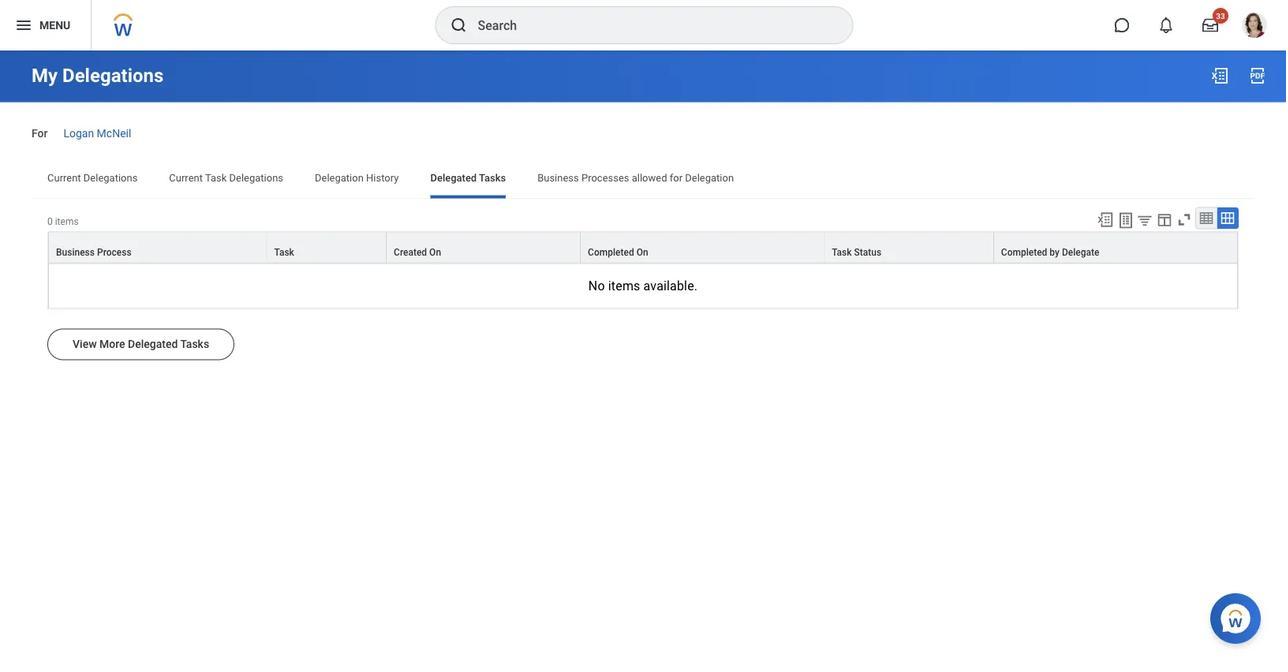 Task type: locate. For each thing, give the bounding box(es) containing it.
view more delegated tasks
[[73, 338, 209, 351]]

menu
[[39, 19, 70, 32]]

completed
[[588, 246, 634, 258], [1001, 246, 1048, 258]]

items
[[55, 216, 79, 227], [608, 278, 640, 293]]

1 on from the left
[[429, 246, 441, 258]]

1 horizontal spatial business
[[538, 172, 579, 184]]

row containing business process
[[48, 231, 1238, 263]]

delegation
[[315, 172, 364, 184], [685, 172, 734, 184]]

1 vertical spatial items
[[608, 278, 640, 293]]

delegations for my delegations
[[62, 64, 164, 87]]

task status button
[[825, 232, 993, 262]]

items for no
[[608, 278, 640, 293]]

0 horizontal spatial completed
[[588, 246, 634, 258]]

Search Workday  search field
[[478, 8, 820, 43]]

0 vertical spatial tasks
[[479, 172, 506, 184]]

created on
[[394, 246, 441, 258]]

delegation right 'for'
[[685, 172, 734, 184]]

more
[[99, 338, 125, 351]]

notifications large image
[[1158, 17, 1174, 33]]

completed left "by"
[[1001, 246, 1048, 258]]

on
[[429, 246, 441, 258], [637, 246, 648, 258]]

business
[[538, 172, 579, 184], [56, 246, 95, 258]]

tasks inside button
[[180, 338, 209, 351]]

logan
[[63, 127, 94, 140]]

1 horizontal spatial items
[[608, 278, 640, 293]]

1 delegation from the left
[[315, 172, 364, 184]]

0 horizontal spatial on
[[429, 246, 441, 258]]

completed for completed by delegate
[[1001, 246, 1048, 258]]

business for business process
[[56, 246, 95, 258]]

tab list containing current delegations
[[32, 160, 1255, 198]]

1 horizontal spatial tasks
[[479, 172, 506, 184]]

export to excel image
[[1097, 211, 1114, 228]]

on for created on
[[429, 246, 441, 258]]

items for 0
[[55, 216, 79, 227]]

business process
[[56, 246, 131, 258]]

delegated
[[430, 172, 477, 184], [128, 338, 178, 351]]

2 completed from the left
[[1001, 246, 1048, 258]]

delegated right 'history'
[[430, 172, 477, 184]]

allowed
[[632, 172, 667, 184]]

toolbar
[[1090, 207, 1239, 231]]

1 current from the left
[[47, 172, 81, 184]]

1 vertical spatial delegated
[[128, 338, 178, 351]]

0 items
[[47, 216, 79, 227]]

completed up no
[[588, 246, 634, 258]]

delegated right the more
[[128, 338, 178, 351]]

current
[[47, 172, 81, 184], [169, 172, 203, 184]]

delegation left 'history'
[[315, 172, 364, 184]]

completed by delegate button
[[994, 232, 1237, 262]]

0 vertical spatial delegated
[[430, 172, 477, 184]]

menu button
[[0, 0, 91, 51]]

on for completed on
[[637, 246, 648, 258]]

business processes allowed for delegation
[[538, 172, 734, 184]]

on up no items available.
[[637, 246, 648, 258]]

0 vertical spatial business
[[538, 172, 579, 184]]

tasks
[[479, 172, 506, 184], [180, 338, 209, 351]]

current delegations
[[47, 172, 138, 184]]

business process button
[[49, 232, 266, 262]]

task for task
[[274, 246, 294, 258]]

items right 0
[[55, 216, 79, 227]]

1 horizontal spatial completed
[[1001, 246, 1048, 258]]

task inside task popup button
[[274, 246, 294, 258]]

1 horizontal spatial current
[[169, 172, 203, 184]]

business down 0 items on the top left of the page
[[56, 246, 95, 258]]

0 horizontal spatial business
[[56, 246, 95, 258]]

0 horizontal spatial task
[[205, 172, 227, 184]]

0
[[47, 216, 53, 227]]

1 horizontal spatial on
[[637, 246, 648, 258]]

view
[[73, 338, 97, 351]]

current task delegations
[[169, 172, 283, 184]]

task inside task status popup button
[[832, 246, 852, 258]]

business inside popup button
[[56, 246, 95, 258]]

current up business process popup button
[[169, 172, 203, 184]]

on right created
[[429, 246, 441, 258]]

for
[[32, 127, 48, 140]]

available.
[[644, 278, 698, 293]]

2 current from the left
[[169, 172, 203, 184]]

current for current delegations
[[47, 172, 81, 184]]

view printable version (pdf) image
[[1248, 66, 1267, 85]]

tab list inside my delegations main content
[[32, 160, 1255, 198]]

2 delegation from the left
[[685, 172, 734, 184]]

1 horizontal spatial delegation
[[685, 172, 734, 184]]

1 vertical spatial business
[[56, 246, 95, 258]]

items right no
[[608, 278, 640, 293]]

2 horizontal spatial task
[[832, 246, 852, 258]]

1 vertical spatial tasks
[[180, 338, 209, 351]]

1 completed from the left
[[588, 246, 634, 258]]

0 horizontal spatial items
[[55, 216, 79, 227]]

0 vertical spatial items
[[55, 216, 79, 227]]

0 horizontal spatial delegated
[[128, 338, 178, 351]]

processes
[[582, 172, 629, 184]]

2 on from the left
[[637, 246, 648, 258]]

row
[[48, 231, 1238, 263]]

delegations
[[62, 64, 164, 87], [84, 172, 138, 184], [229, 172, 283, 184]]

completed on
[[588, 246, 648, 258]]

tab list
[[32, 160, 1255, 198]]

1 horizontal spatial task
[[274, 246, 294, 258]]

export to excel image
[[1211, 66, 1230, 85]]

0 horizontal spatial tasks
[[180, 338, 209, 351]]

status
[[854, 246, 882, 258]]

select to filter grid data image
[[1136, 212, 1154, 228]]

0 horizontal spatial current
[[47, 172, 81, 184]]

delegated inside button
[[128, 338, 178, 351]]

business left the processes
[[538, 172, 579, 184]]

1 horizontal spatial delegated
[[430, 172, 477, 184]]

task
[[205, 172, 227, 184], [274, 246, 294, 258], [832, 246, 852, 258]]

0 horizontal spatial delegation
[[315, 172, 364, 184]]

completed by delegate
[[1001, 246, 1100, 258]]

current up 0 items on the top left of the page
[[47, 172, 81, 184]]

search image
[[449, 16, 468, 35]]

row inside my delegations main content
[[48, 231, 1238, 263]]

table image
[[1199, 210, 1215, 226]]

expand table image
[[1220, 210, 1236, 226]]



Task type: describe. For each thing, give the bounding box(es) containing it.
delegations for current delegations
[[84, 172, 138, 184]]

logan mcneil
[[63, 127, 131, 140]]

justify image
[[14, 16, 33, 35]]

delegate
[[1062, 246, 1100, 258]]

view more delegated tasks button
[[47, 329, 234, 360]]

delegation history
[[315, 172, 399, 184]]

for
[[670, 172, 683, 184]]

33 button
[[1193, 8, 1229, 43]]

created
[[394, 246, 427, 258]]

completed for completed on
[[588, 246, 634, 258]]

no items available.
[[589, 278, 698, 293]]

logan mcneil link
[[63, 124, 131, 140]]

business for business processes allowed for delegation
[[538, 172, 579, 184]]

mcneil
[[97, 127, 131, 140]]

click to view/edit grid preferences image
[[1156, 211, 1173, 228]]

by
[[1050, 246, 1060, 258]]

created on button
[[387, 232, 580, 262]]

task button
[[267, 232, 386, 262]]

delegated tasks
[[430, 172, 506, 184]]

task status
[[832, 246, 882, 258]]

my delegations
[[32, 64, 164, 87]]

33
[[1216, 11, 1225, 21]]

fullscreen image
[[1176, 211, 1193, 228]]

inbox large image
[[1203, 17, 1218, 33]]

toolbar inside my delegations main content
[[1090, 207, 1239, 231]]

history
[[366, 172, 399, 184]]

profile logan mcneil image
[[1242, 13, 1267, 41]]

no
[[589, 278, 605, 293]]

completed on button
[[581, 232, 824, 262]]

current for current task delegations
[[169, 172, 203, 184]]

export to worksheets image
[[1117, 211, 1136, 230]]

my
[[32, 64, 58, 87]]

task for task status
[[832, 246, 852, 258]]

my delegations main content
[[0, 51, 1286, 417]]

process
[[97, 246, 131, 258]]

delegated inside tab list
[[430, 172, 477, 184]]



Task type: vqa. For each thing, say whether or not it's contained in the screenshot.
third P- from the top
no



